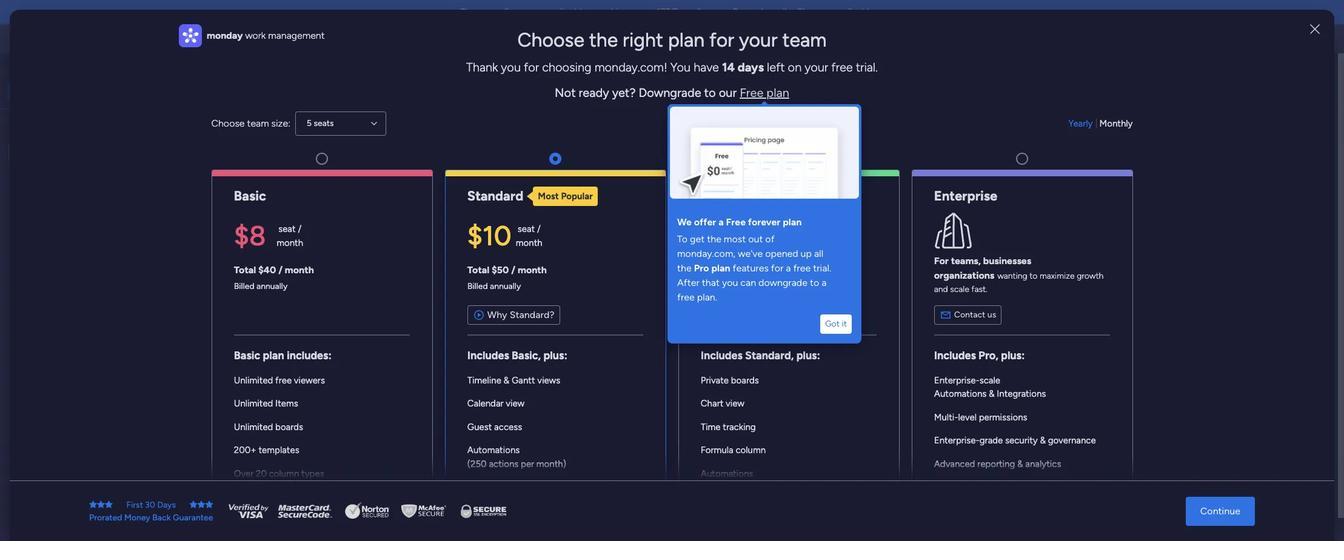 Task type: locate. For each thing, give the bounding box(es) containing it.
0 horizontal spatial plus:
[[544, 349, 568, 362]]

2 email from the left
[[766, 7, 787, 18]]

0 vertical spatial it
[[842, 319, 847, 329]]

total inside "total $80 / month billed annually"
[[701, 264, 723, 276]]

0 vertical spatial all
[[815, 248, 824, 260]]

1 horizontal spatial on
[[788, 60, 802, 75]]

2 vertical spatial for
[[771, 263, 784, 274]]

0 vertical spatial boards
[[731, 375, 759, 386]]

2 annually from the left
[[490, 282, 521, 292]]

1 vertical spatial assigned
[[704, 390, 740, 401]]

which date column should we show?
[[1116, 254, 1258, 264]]

email right "resend"
[[766, 7, 787, 18]]

&
[[504, 375, 510, 386], [989, 389, 995, 400], [1041, 436, 1046, 446], [1018, 459, 1024, 470]]

plus: inside the standard tier selected "option"
[[544, 349, 568, 362]]

automations
[[935, 389, 987, 400], [468, 445, 520, 456], [701, 469, 753, 480]]

why standard? button
[[468, 306, 560, 325]]

0 horizontal spatial can
[[741, 277, 756, 289]]

1 horizontal spatial scale
[[980, 375, 1001, 386]]

standard tier selected option
[[445, 170, 666, 542]]

pro down monday.com,
[[694, 263, 709, 274]]

/ right $8
[[298, 224, 302, 235]]

view inside the standard tier selected "option"
[[506, 399, 525, 409]]

1 vertical spatial column
[[269, 469, 299, 480]]

/ right $80
[[745, 264, 750, 276]]

0 horizontal spatial scale
[[951, 284, 970, 294]]

14
[[722, 60, 735, 75]]

multi-
[[935, 412, 959, 423]]

1 vertical spatial actions
[[736, 482, 766, 493]]

month right $10
[[516, 238, 543, 248]]

2 horizontal spatial total
[[701, 264, 723, 276]]

0 horizontal spatial column
[[269, 469, 299, 480]]

unlimited items
[[234, 399, 298, 409]]

1 vertical spatial scale
[[980, 375, 1001, 386]]

you right thank
[[501, 60, 521, 75]]

a inside heading
[[719, 216, 724, 228]]

$10 seat / month
[[468, 220, 543, 252]]

seat inside $10 seat / month
[[518, 224, 535, 235]]

actions for (25,000
[[736, 482, 766, 493]]

2 vertical spatial a
[[822, 277, 827, 289]]

item
[[685, 376, 704, 387]]

permissions
[[979, 412, 1028, 423]]

2 plus: from the left
[[797, 349, 821, 362]]

1 total from the left
[[234, 264, 256, 276]]

0 horizontal spatial view
[[506, 399, 525, 409]]

2 vertical spatial automations
[[701, 469, 753, 480]]

1 horizontal spatial date
[[1142, 254, 1160, 264]]

0 vertical spatial a
[[719, 216, 724, 228]]

month right the $50
[[518, 264, 547, 276]]

total inside total $50 / month billed annually
[[468, 264, 490, 276]]

choose for choose team size:
[[211, 118, 245, 129]]

1 vertical spatial all
[[898, 332, 915, 352]]

enterprise- up advanced
[[935, 436, 980, 446]]

mcafee secure image
[[400, 503, 448, 521]]

all inside to get the most out of monday.com, we've opened up all the
[[815, 248, 824, 260]]

enterprise-
[[935, 375, 980, 386], [935, 436, 980, 446]]

boards inside "basic tier selected" option
[[275, 422, 303, 433]]

why
[[488, 309, 508, 321]]

see inside this is your home base, where you can see all your work in one place when you are assigned an item on any board, it will appear here. it looks like there are no items assigned to you at the moment. learn more
[[869, 332, 894, 352]]

1 vertical spatial trial.
[[813, 263, 832, 274]]

like
[[1286, 111, 1299, 121], [870, 376, 884, 387]]

plus: up views at left
[[544, 349, 568, 362]]

management inside 'button'
[[122, 32, 188, 45]]

2 horizontal spatial billed
[[701, 282, 722, 292]]

0 vertical spatial column
[[736, 445, 766, 456]]

0 vertical spatial per
[[521, 459, 534, 470]]

1 horizontal spatial view
[[726, 399, 745, 409]]

1 seat from the left
[[279, 224, 296, 235]]

column for date column
[[1136, 226, 1166, 237]]

2 horizontal spatial automations
[[935, 389, 987, 400]]

/ inside $10 seat / month
[[537, 224, 541, 235]]

please
[[460, 7, 486, 18]]

governance
[[1049, 436, 1096, 446]]

date right which
[[1142, 254, 1160, 264]]

first
[[126, 500, 143, 510]]

annually down $40
[[257, 282, 288, 292]]

button padding image
[[1310, 23, 1322, 35]]

total left the $50
[[468, 264, 490, 276]]

free up items
[[275, 375, 292, 386]]

0 vertical spatial actions
[[489, 459, 519, 470]]

plan down left
[[767, 86, 790, 100]]

1 horizontal spatial includes
[[701, 349, 743, 362]]

2 horizontal spatial a
[[822, 277, 827, 289]]

month inside total $50 / month billed annually
[[518, 264, 547, 276]]

/ for total $40 / month billed annually
[[278, 264, 283, 276]]

month
[[277, 238, 303, 248], [516, 238, 543, 248], [749, 238, 775, 248], [285, 264, 314, 276], [518, 264, 547, 276], [752, 264, 781, 276]]

month right $40
[[285, 264, 314, 276]]

2 horizontal spatial work
[[704, 350, 739, 370]]

enterprise-scale automations & integrations
[[935, 375, 1046, 400]]

1 vertical spatial a
[[786, 263, 791, 274]]

0 horizontal spatial annually
[[257, 282, 288, 292]]

1 view from the left
[[506, 399, 525, 409]]

security
[[1006, 436, 1038, 446]]

1 basic from the top
[[234, 188, 266, 204]]

plus: inside pro tier selected option
[[797, 349, 821, 362]]

basic for basic plan includes:
[[234, 349, 260, 362]]

private boards
[[701, 375, 759, 386]]

all inside this is your home base, where you can see all your work in one place when you are assigned an item on any board, it will appear here. it looks like there are no items assigned to you at the moment. learn more
[[898, 332, 915, 352]]

most popular section head
[[527, 187, 598, 206]]

for up 14
[[710, 29, 735, 52]]

boards down the in
[[731, 375, 759, 386]]

like right you'd
[[1286, 111, 1299, 121]]

you inside features for a free trial. after that you can downgrade to a free plan.
[[722, 277, 738, 289]]

column
[[1143, 197, 1172, 207], [1136, 226, 1166, 237], [1162, 254, 1191, 264], [1145, 298, 1175, 308]]

1 horizontal spatial choose
[[518, 29, 585, 52]]

plan up unlimited free viewers
[[263, 349, 284, 362]]

like right looks
[[870, 376, 884, 387]]

email left address:
[[543, 7, 564, 18]]

norton secured image
[[341, 503, 395, 521]]

team down change on the top right of the page
[[783, 29, 827, 52]]

annually down $80
[[724, 282, 755, 292]]

$80
[[725, 264, 743, 276]]

includes up private
[[701, 349, 743, 362]]

can inside features for a free trial. after that you can downgrade to a free plan.
[[741, 277, 756, 289]]

on
[[788, 60, 802, 75], [706, 376, 716, 387]]

0 vertical spatial team
[[783, 29, 827, 52]]

to inside wanting to maximize growth and scale fast.
[[1030, 271, 1038, 281]]

yearly option
[[1069, 117, 1093, 131]]

teams,
[[952, 255, 981, 267]]

the inside this is your home base, where you can see all your work in one place when you are assigned an item on any board, it will appear here. it looks like there are no items assigned to you at the moment. learn more
[[781, 390, 794, 401]]

month inside total $40 / month billed annually
[[285, 264, 314, 276]]

2 includes from the left
[[701, 349, 743, 362]]

current
[[727, 191, 760, 202]]

3 email from the left
[[831, 7, 852, 18]]

view for $16
[[726, 399, 745, 409]]

trial. up got at right bottom
[[813, 263, 832, 274]]

month down we offer a free forever plan heading
[[749, 238, 775, 248]]

automations inside automations (250 actions per month)
[[468, 445, 520, 456]]

1 horizontal spatial plus:
[[797, 349, 821, 362]]

choose up the choosing
[[518, 29, 585, 52]]

billed down $8
[[234, 282, 255, 292]]

0 horizontal spatial and
[[935, 284, 948, 294]]

3 total from the left
[[701, 264, 723, 276]]

& up multi-level permissions
[[989, 389, 995, 400]]

assigned down any
[[704, 390, 740, 401]]

/ inside total $50 / month billed annually
[[512, 264, 516, 276]]

it right got at right bottom
[[842, 319, 847, 329]]

billed up why
[[468, 282, 488, 292]]

0 horizontal spatial email
[[543, 7, 564, 18]]

free inside "basic tier selected" option
[[275, 375, 292, 386]]

billed inside "total $80 / month billed annually"
[[701, 282, 722, 292]]

1 vertical spatial it
[[763, 376, 769, 387]]

month inside "total $80 / month billed annually"
[[752, 264, 781, 276]]

$16
[[701, 220, 743, 252]]

contact us button
[[935, 306, 1002, 325]]

for left the choosing
[[524, 60, 539, 75]]

column down tracking
[[736, 445, 766, 456]]

boards down items
[[275, 422, 303, 433]]

choose
[[518, 29, 585, 52], [1109, 111, 1138, 121], [211, 118, 245, 129]]

1 star image from the left
[[89, 501, 97, 509]]

0 horizontal spatial month)
[[537, 459, 567, 470]]

column inside "basic tier selected" option
[[269, 469, 299, 480]]

2 horizontal spatial plus:
[[1001, 349, 1025, 362]]

per for automations (25,000 actions per month)
[[768, 482, 782, 493]]

2 horizontal spatial annually
[[724, 282, 755, 292]]

unlimited boards
[[234, 422, 303, 433]]

view
[[506, 399, 525, 409], [726, 399, 745, 409]]

/ inside $16 seat / month
[[770, 224, 774, 235]]

3 seat from the left
[[751, 224, 768, 235]]

/ right $40
[[278, 264, 283, 276]]

1 vertical spatial date
[[1142, 254, 1160, 264]]

automations up level on the bottom of the page
[[935, 389, 987, 400]]

this is your home base, where you can see all your work in one place when you are assigned an item on any board, it will appear here. it looks like there are no items assigned to you at the moment. learn more
[[577, 332, 923, 414]]

plan
[[668, 29, 705, 52], [767, 86, 790, 100], [783, 216, 802, 228], [712, 263, 731, 274], [263, 349, 284, 362]]

None search field
[[179, 124, 293, 143]]

this is your home base, where you can see all your work in one place main content
[[161, 53, 1339, 542]]

help
[[1252, 511, 1274, 523]]

& inside enterprise-scale automations & integrations
[[989, 389, 995, 400]]

1 horizontal spatial team
[[783, 29, 827, 52]]

/ for $16 seat / month
[[770, 224, 774, 235]]

1 horizontal spatial annually
[[490, 282, 521, 292]]

trial. down address
[[856, 60, 878, 75]]

0 horizontal spatial trial.
[[813, 263, 832, 274]]

unlimited up unlimited items
[[234, 375, 273, 386]]

1 vertical spatial per
[[768, 482, 782, 493]]

0 horizontal spatial actions
[[489, 459, 519, 470]]

1 horizontal spatial per
[[768, 482, 782, 493]]

/ right the $50
[[512, 264, 516, 276]]

choose inside this is your home base, where you can see all your work in one place main content
[[1109, 111, 1138, 121]]

billed for $16
[[701, 282, 722, 292]]

on left any
[[706, 376, 716, 387]]

automations for automations (25,000 actions per month)
[[701, 469, 753, 480]]

0 horizontal spatial boards
[[275, 422, 303, 433]]

2 basic from the top
[[234, 349, 260, 362]]

0 horizontal spatial includes
[[468, 349, 509, 362]]

billed down pro plan
[[701, 282, 722, 292]]

0 vertical spatial see
[[1311, 111, 1324, 121]]

total up that
[[701, 264, 723, 276]]

the up after
[[678, 263, 692, 274]]

month for $16 seat / month
[[749, 238, 775, 248]]

month inside $10 seat / month
[[516, 238, 543, 248]]

the left the boards,
[[1140, 111, 1153, 121]]

2 unlimited from the top
[[234, 399, 273, 409]]

5
[[307, 118, 312, 129]]

assigned up "no"
[[635, 376, 671, 387]]

plus: right pro,
[[1001, 349, 1025, 362]]

1 vertical spatial items
[[679, 390, 702, 401]]

3 billed from the left
[[701, 282, 722, 292]]

seat inside $16 seat / month
[[751, 224, 768, 235]]

basic up $8
[[234, 188, 266, 204]]

0 horizontal spatial items
[[361, 128, 382, 138]]

month) for automations (250 actions per month)
[[537, 459, 567, 470]]

& left gantt
[[504, 375, 510, 386]]

your right left
[[805, 60, 829, 75]]

0 vertical spatial scale
[[951, 284, 970, 294]]

and for people
[[1219, 111, 1233, 121]]

1 horizontal spatial billed
[[468, 282, 488, 292]]

base,
[[715, 332, 754, 352]]

per inside "automations (25,000 actions per month)"
[[768, 482, 782, 493]]

star image
[[105, 501, 113, 509], [189, 501, 197, 509], [197, 501, 205, 509]]

1 vertical spatial see
[[869, 332, 894, 352]]

1 are from the left
[[620, 376, 633, 387]]

0 vertical spatial for
[[710, 29, 735, 52]]

1 enterprise- from the top
[[935, 375, 980, 386]]

0 vertical spatial and
[[1219, 111, 1233, 121]]

work
[[245, 30, 266, 41], [98, 32, 120, 45], [704, 350, 739, 370]]

choose for choose the right plan for your team
[[518, 29, 585, 52]]

1 billed from the left
[[234, 282, 255, 292]]

and inside wanting to maximize growth and scale fast.
[[935, 284, 948, 294]]

month) for automations (25,000 actions per month)
[[784, 482, 814, 493]]

0 vertical spatial unlimited
[[234, 375, 273, 386]]

1 horizontal spatial can
[[837, 332, 865, 352]]

/ inside seat / month
[[298, 224, 302, 235]]

3 unlimited from the top
[[234, 422, 273, 433]]

0 horizontal spatial seat
[[279, 224, 296, 235]]

2 billed from the left
[[468, 282, 488, 292]]

5 seats
[[307, 118, 334, 129]]

0 vertical spatial basic
[[234, 188, 266, 204]]

basic up unlimited free viewers
[[234, 349, 260, 362]]

month) inside "automations (25,000 actions per month)"
[[784, 482, 814, 493]]

billed inside total $50 / month billed annually
[[468, 282, 488, 292]]

1 horizontal spatial month)
[[784, 482, 814, 493]]

0 vertical spatial can
[[741, 277, 756, 289]]

actions inside "automations (25,000 actions per month)"
[[736, 482, 766, 493]]

includes inside the standard tier selected "option"
[[468, 349, 509, 362]]

can down got it
[[837, 332, 865, 352]]

choose left 'size:'
[[211, 118, 245, 129]]

1 horizontal spatial seat
[[518, 224, 535, 235]]

an
[[673, 376, 683, 387]]

1 horizontal spatial like
[[1286, 111, 1299, 121]]

confirm
[[489, 7, 520, 18]]

unlimited up 'unlimited boards' at the left bottom of the page
[[234, 399, 273, 409]]

views
[[538, 375, 561, 386]]

/ right out
[[770, 224, 774, 235]]

choose for choose the boards, columns and people you'd like to see
[[1109, 111, 1138, 121]]

total for $16
[[701, 264, 723, 276]]

email
[[543, 7, 564, 18], [766, 7, 787, 18], [831, 7, 852, 18]]

pro for pro current trial
[[701, 188, 722, 204]]

view inside pro tier selected option
[[726, 399, 745, 409]]

see right you'd
[[1311, 111, 1324, 121]]

per down 'access'
[[521, 459, 534, 470]]

level
[[959, 412, 977, 423]]

automations for automations (250 actions per month)
[[468, 445, 520, 456]]

choose the boards, columns and people you'd like to see
[[1109, 111, 1324, 121]]

0 horizontal spatial billed
[[234, 282, 255, 292]]

0 horizontal spatial total
[[234, 264, 256, 276]]

home
[[668, 332, 711, 352]]

integrations
[[997, 389, 1046, 400]]

0 vertical spatial trial.
[[856, 60, 878, 75]]

and left people
[[1219, 111, 1233, 121]]

can down features at the right of the page
[[741, 277, 756, 289]]

per right '(25,000'
[[768, 482, 782, 493]]

enterprise- down includes pro, plus:
[[935, 375, 980, 386]]

pro current trial
[[701, 188, 780, 204]]

& inside the standard tier selected "option"
[[504, 375, 510, 386]]

$40
[[258, 264, 276, 276]]

view right chart
[[726, 399, 745, 409]]

free up most
[[726, 216, 746, 228]]

annually inside total $50 / month billed annually
[[490, 282, 521, 292]]

1 vertical spatial team
[[247, 118, 269, 129]]

3 includes from the left
[[935, 349, 976, 362]]

unlimited for unlimited boards
[[234, 422, 273, 433]]

done
[[340, 128, 359, 138]]

annually
[[257, 282, 288, 292], [490, 282, 521, 292], [724, 282, 755, 292]]

month) inside automations (250 actions per month)
[[537, 459, 567, 470]]

$16 seat / month
[[701, 220, 775, 252]]

1 vertical spatial free
[[726, 216, 746, 228]]

for
[[935, 255, 949, 267]]

and down organizations
[[935, 284, 948, 294]]

grade
[[980, 436, 1003, 446]]

free right our
[[740, 86, 764, 100]]

please confirm your email address: robinsongreg175@gmail.com
[[460, 7, 722, 18]]

option
[[0, 169, 155, 172]]

date up which
[[1116, 226, 1134, 237]]

scale down pro,
[[980, 375, 1001, 386]]

on inside this is your home base, where you can see all your work in one place when you are assigned an item on any board, it will appear here. it looks like there are no items assigned to you at the moment. learn more
[[706, 376, 716, 387]]

enterprise- for scale
[[935, 375, 980, 386]]

column right priority
[[1145, 298, 1175, 308]]

list box
[[0, 167, 155, 354]]

are
[[620, 376, 633, 387], [910, 376, 923, 387]]

basic for basic
[[234, 188, 266, 204]]

1 unlimited from the top
[[234, 375, 273, 386]]

at
[[770, 390, 779, 401]]

0 horizontal spatial it
[[763, 376, 769, 387]]

annually inside total $40 / month billed annually
[[257, 282, 288, 292]]

2 star image from the left
[[189, 501, 197, 509]]

month inside $16 seat / month
[[749, 238, 775, 248]]

a for free
[[719, 216, 724, 228]]

scale
[[951, 284, 970, 294], [980, 375, 1001, 386]]

1 vertical spatial on
[[706, 376, 716, 387]]

column down the status column
[[1136, 226, 1166, 237]]

2 horizontal spatial for
[[771, 263, 784, 274]]

1 vertical spatial like
[[870, 376, 884, 387]]

1 horizontal spatial email
[[766, 7, 787, 18]]

continue button
[[1186, 497, 1256, 526]]

1 includes from the left
[[468, 349, 509, 362]]

for down opened
[[771, 263, 784, 274]]

unlimited
[[234, 375, 273, 386], [234, 399, 273, 409], [234, 422, 273, 433]]

work inside 'button'
[[98, 32, 120, 45]]

month)
[[537, 459, 567, 470], [784, 482, 814, 493]]

and inside this is your home base, where you can see all your work in one place main content
[[1219, 111, 1233, 121]]

1 star image from the left
[[105, 501, 113, 509]]

1 horizontal spatial column
[[736, 445, 766, 456]]

/ inside total $40 / month billed annually
[[278, 264, 283, 276]]

month up total $40 / month billed annually on the left of page
[[277, 238, 303, 248]]

3 plus: from the left
[[1001, 349, 1025, 362]]

prorated money back guarantee
[[89, 513, 213, 523]]

pro for pro plan
[[694, 263, 709, 274]]

to
[[678, 233, 688, 245]]

0 horizontal spatial see
[[869, 332, 894, 352]]

plan right forever
[[783, 216, 802, 228]]

you right when
[[603, 376, 618, 387]]

boards inside pro tier selected option
[[731, 375, 759, 386]]

tracking
[[723, 422, 756, 433]]

choose the right plan for your team heading
[[518, 29, 827, 52]]

includes standard, plus:
[[701, 349, 821, 362]]

downgrade
[[759, 277, 808, 289]]

monday
[[207, 30, 243, 41]]

1 vertical spatial boards
[[275, 422, 303, 433]]

column for status column
[[1143, 197, 1172, 207]]

pro
[[701, 188, 722, 204], [694, 263, 709, 274]]

2 horizontal spatial email
[[831, 7, 852, 18]]

change email address
[[797, 7, 886, 18]]

1 horizontal spatial boards
[[731, 375, 759, 386]]

place
[[791, 350, 832, 370]]

for inside features for a free trial. after that you can downgrade to a free plan.
[[771, 263, 784, 274]]

0 horizontal spatial for
[[524, 60, 539, 75]]

0 vertical spatial automations
[[935, 389, 987, 400]]

1 vertical spatial unlimited
[[234, 399, 273, 409]]

actions right '(25,000'
[[736, 482, 766, 493]]

greg robinson image
[[1311, 29, 1330, 49]]

automations (25,000 actions per month)
[[701, 469, 814, 493]]

pro inside option
[[701, 188, 722, 204]]

boards for unlimited boards
[[275, 422, 303, 433]]

per inside automations (250 actions per month)
[[521, 459, 534, 470]]

it left will
[[763, 376, 769, 387]]

work management button
[[32, 23, 193, 55]]

2 enterprise- from the top
[[935, 436, 980, 446]]

ssl encrypted image
[[453, 503, 514, 521]]

plans
[[229, 33, 249, 44]]

star image
[[89, 501, 97, 509], [97, 501, 105, 509], [205, 501, 213, 509]]

plus:
[[544, 349, 568, 362], [797, 349, 821, 362], [1001, 349, 1025, 362]]

1 annually from the left
[[257, 282, 288, 292]]

2 seat from the left
[[518, 224, 535, 235]]

formula column
[[701, 445, 766, 456]]

3 annually from the left
[[724, 282, 755, 292]]

all right 'up'
[[815, 248, 824, 260]]

0 horizontal spatial management
[[122, 32, 188, 45]]

annually inside "total $80 / month billed annually"
[[724, 282, 755, 292]]

a right "downgrade"
[[822, 277, 827, 289]]

enterprise- inside enterprise-scale automations & integrations
[[935, 375, 980, 386]]

includes inside pro tier selected option
[[701, 349, 743, 362]]

/ inside "total $80 / month billed annually"
[[745, 264, 750, 276]]

date
[[1116, 226, 1134, 237], [1142, 254, 1160, 264]]

/ for $10 seat / month
[[537, 224, 541, 235]]

column right 20
[[269, 469, 299, 480]]

1 vertical spatial basic
[[234, 349, 260, 362]]

0 horizontal spatial choose
[[211, 118, 245, 129]]

seat for $16
[[751, 224, 768, 235]]

when
[[577, 376, 601, 387]]

2 horizontal spatial choose
[[1109, 111, 1138, 121]]

the right the at
[[781, 390, 794, 401]]

actions inside automations (250 actions per month)
[[489, 459, 519, 470]]

1 vertical spatial for
[[524, 60, 539, 75]]

on right left
[[788, 60, 802, 75]]

more
[[752, 402, 774, 414]]

month up "downgrade"
[[752, 264, 781, 276]]

to right "wanting"
[[1030, 271, 1038, 281]]

automations inside "automations (25,000 actions per month)"
[[701, 469, 753, 480]]

trial
[[762, 191, 780, 202]]

0 horizontal spatial automations
[[468, 445, 520, 456]]

choose the right plan for your team
[[518, 29, 827, 52]]

2 view from the left
[[726, 399, 745, 409]]

free down change email address
[[832, 60, 853, 75]]

all up there
[[898, 332, 915, 352]]

items right done
[[361, 128, 382, 138]]

your up an at the right bottom
[[668, 350, 700, 370]]

Filter dashboard by text search field
[[179, 124, 293, 143]]

our
[[719, 86, 737, 100]]

0 vertical spatial date
[[1116, 226, 1134, 237]]

0 vertical spatial month)
[[537, 459, 567, 470]]

1 horizontal spatial total
[[468, 264, 490, 276]]

1 plus: from the left
[[544, 349, 568, 362]]

to up learn more 'link'
[[742, 390, 751, 401]]

items down item
[[679, 390, 702, 401]]

2 total from the left
[[468, 264, 490, 276]]



Task type: vqa. For each thing, say whether or not it's contained in the screenshot.
Choose the boards, columns and people you'd like to see
yes



Task type: describe. For each thing, give the bounding box(es) containing it.
total inside total $40 / month billed annually
[[234, 264, 256, 276]]

includes inside enterprise tier selected option
[[935, 349, 976, 362]]

like inside this is your home base, where you can see all your work in one place when you are assigned an item on any board, it will appear here. it looks like there are no items assigned to you at the moment. learn more
[[870, 376, 884, 387]]

automations (250 actions per month)
[[468, 445, 567, 470]]

calendar
[[468, 399, 504, 409]]

includes:
[[287, 349, 332, 362]]

includes pro, plus:
[[935, 349, 1025, 362]]

not ready yet? downgrade to our free plan
[[555, 86, 790, 100]]

20
[[256, 469, 267, 480]]

email for change email address
[[831, 7, 852, 18]]

after
[[678, 277, 700, 289]]

search image
[[278, 129, 288, 138]]

businesses
[[984, 255, 1032, 267]]

right
[[623, 29, 664, 52]]

private
[[701, 375, 729, 386]]

$10
[[468, 220, 512, 252]]

email for resend email
[[766, 7, 787, 18]]

$50
[[492, 264, 509, 276]]

work inside this is your home base, where you can see all your work in one place when you are assigned an item on any board, it will appear here. it looks like there are no items assigned to you at the moment. learn more
[[704, 350, 739, 370]]

your down the "resend email"
[[739, 29, 778, 52]]

moment.
[[797, 390, 833, 401]]

thank
[[466, 60, 498, 75]]

total $40 / month billed annually
[[234, 264, 314, 292]]

$8
[[234, 220, 266, 252]]

resend email link
[[733, 7, 787, 18]]

total for $10
[[468, 264, 490, 276]]

items inside this is your home base, where you can see all your work in one place when you are assigned an item on any board, it will appear here. it looks like there are no items assigned to you at the moment. learn more
[[679, 390, 702, 401]]

enterprise tier selected option
[[912, 170, 1133, 542]]

basic,
[[512, 349, 541, 362]]

plus: for $10
[[544, 349, 568, 362]]

0 vertical spatial on
[[788, 60, 802, 75]]

yet?
[[612, 86, 636, 100]]

guarantee
[[173, 513, 213, 523]]

prorated
[[89, 513, 122, 523]]

welcome to my work feature image image
[[673, 233, 826, 307]]

one
[[759, 350, 787, 370]]

30
[[145, 500, 155, 510]]

change email address link
[[797, 7, 886, 18]]

free plan link
[[740, 86, 790, 100]]

timeline & gantt views
[[468, 375, 561, 386]]

billing cycle selection group
[[1069, 117, 1133, 131]]

plus: for $16
[[797, 349, 821, 362]]

trial. inside features for a free trial. after that you can downgrade to a free plan.
[[813, 263, 832, 274]]

(250
[[468, 459, 487, 470]]

plan up you
[[668, 29, 705, 52]]

time tracking
[[701, 422, 756, 433]]

any
[[718, 376, 733, 387]]

scale inside enterprise-scale automations & integrations
[[980, 375, 1001, 386]]

for teams, businesses organizations
[[935, 255, 1032, 281]]

select product image
[[11, 33, 23, 45]]

most
[[538, 191, 559, 202]]

enterprise- for grade
[[935, 436, 980, 446]]

billed inside total $40 / month billed annually
[[234, 282, 255, 292]]

in
[[742, 350, 756, 370]]

you'd
[[1263, 111, 1284, 121]]

here.
[[817, 376, 837, 387]]

time
[[701, 422, 721, 433]]

3 star image from the left
[[197, 501, 205, 509]]

contact
[[955, 310, 986, 320]]

0 vertical spatial like
[[1286, 111, 1299, 121]]

& right security
[[1041, 436, 1046, 446]]

change
[[797, 7, 828, 18]]

plan inside we offer a free forever plan heading
[[783, 216, 802, 228]]

to get the most out of monday.com, we've opened up all the
[[678, 233, 826, 274]]

monthly option
[[1100, 117, 1133, 131]]

actions for (250
[[489, 459, 519, 470]]

enterprise
[[935, 188, 998, 204]]

mastercard secure code image
[[275, 503, 336, 521]]

address
[[854, 7, 886, 18]]

basic plan includes:
[[234, 349, 332, 362]]

to inside this is your home base, where you can see all your work in one place when you are assigned an item on any board, it will appear here. it looks like there are no items assigned to you at the moment. learn more
[[742, 390, 751, 401]]

unlimited for unlimited items
[[234, 399, 273, 409]]

1 horizontal spatial work
[[245, 30, 266, 41]]

3 star image from the left
[[205, 501, 213, 509]]

to left our
[[705, 86, 716, 100]]

a for free
[[786, 263, 791, 274]]

annually for $16
[[724, 282, 755, 292]]

0 vertical spatial items
[[361, 128, 382, 138]]

monthly
[[1100, 118, 1133, 129]]

pro tier selected option
[[678, 170, 900, 542]]

0 horizontal spatial date
[[1116, 226, 1134, 237]]

to inside features for a free trial. after that you can downgrade to a free plan.
[[810, 277, 820, 289]]

types
[[301, 469, 324, 480]]

billed for $10
[[468, 282, 488, 292]]

per for automations (250 actions per month)
[[521, 459, 534, 470]]

you
[[671, 60, 691, 75]]

/ for total $80 / month billed annually
[[745, 264, 750, 276]]

month for total $50 / month billed annually
[[518, 264, 547, 276]]

not
[[555, 86, 576, 100]]

items
[[275, 399, 298, 409]]

your right is
[[632, 332, 665, 352]]

annually for $10
[[490, 282, 521, 292]]

& left analytics in the bottom of the page
[[1018, 459, 1024, 470]]

0 vertical spatial free
[[740, 86, 764, 100]]

seat inside seat / month
[[279, 224, 296, 235]]

fast.
[[972, 284, 988, 294]]

days
[[157, 500, 176, 510]]

month for $10 seat / month
[[516, 238, 543, 248]]

you down got at right bottom
[[806, 332, 833, 352]]

2 are from the left
[[910, 376, 923, 387]]

it inside this is your home base, where you can see all your work in one place when you are assigned an item on any board, it will appear here. it looks like there are no items assigned to you at the moment. learn more
[[763, 376, 769, 387]]

basic tier selected option
[[211, 170, 433, 542]]

we offer a free forever plan heading
[[678, 215, 852, 230]]

boards,
[[1155, 111, 1183, 121]]

it inside button
[[842, 319, 847, 329]]

we've
[[738, 248, 763, 260]]

month for total $80 / month billed annually
[[752, 264, 781, 276]]

seat for $10
[[518, 224, 535, 235]]

unlimited free viewers
[[234, 375, 325, 386]]

gantt
[[512, 375, 535, 386]]

the down please confirm your email address: robinsongreg175@gmail.com
[[589, 29, 618, 52]]

continue
[[1201, 506, 1241, 517]]

free inside heading
[[726, 216, 746, 228]]

maximize
[[1040, 271, 1075, 281]]

the up monday.com,
[[707, 233, 722, 245]]

timeline
[[468, 375, 502, 386]]

you up "more"
[[753, 390, 768, 401]]

free down after
[[678, 292, 695, 303]]

features for a free trial. after that you can downgrade to a free plan.
[[678, 263, 834, 303]]

scale inside wanting to maximize growth and scale fast.
[[951, 284, 970, 294]]

0 horizontal spatial assigned
[[635, 376, 671, 387]]

of
[[766, 233, 775, 245]]

/ for total $50 / month billed annually
[[512, 264, 516, 276]]

1 horizontal spatial for
[[710, 29, 735, 52]]

contact us
[[955, 310, 997, 320]]

appear
[[786, 376, 814, 387]]

view for $10
[[506, 399, 525, 409]]

up
[[801, 248, 812, 260]]

tier options list box
[[211, 148, 1133, 542]]

wanting to maximize growth and scale fast.
[[935, 271, 1104, 294]]

status
[[1116, 197, 1141, 207]]

total $50 / month billed annually
[[468, 264, 547, 292]]

why standard?
[[488, 309, 555, 321]]

have
[[694, 60, 719, 75]]

includes for $10
[[468, 349, 509, 362]]

column left should
[[1162, 254, 1191, 264]]

hide
[[320, 128, 338, 138]]

there
[[886, 376, 908, 387]]

to right you'd
[[1301, 111, 1309, 121]]

column inside pro tier selected option
[[736, 445, 766, 456]]

opened
[[766, 248, 799, 260]]

your right confirm in the top of the page
[[522, 7, 541, 18]]

enterprise-grade security & governance
[[935, 436, 1096, 446]]

column for priority column
[[1145, 298, 1175, 308]]

see
[[212, 33, 227, 44]]

seat / month
[[277, 224, 303, 248]]

and for scale
[[935, 284, 948, 294]]

plan.
[[697, 292, 718, 303]]

people
[[1235, 111, 1261, 121]]

month for total $40 / month billed annually
[[285, 264, 314, 276]]

will
[[771, 376, 784, 387]]

left
[[767, 60, 785, 75]]

templates
[[259, 445, 299, 456]]

2 star image from the left
[[97, 501, 105, 509]]

1 horizontal spatial management
[[268, 30, 325, 41]]

unlimited for unlimited free viewers
[[234, 375, 273, 386]]

plus: inside enterprise tier selected option
[[1001, 349, 1025, 362]]

plan inside "basic tier selected" option
[[263, 349, 284, 362]]

over
[[234, 469, 254, 480]]

verified by visa image
[[228, 503, 270, 521]]

standard,
[[745, 349, 794, 362]]

offer
[[694, 216, 717, 228]]

plan up that
[[712, 263, 731, 274]]

free down 'up'
[[794, 263, 811, 274]]

1 email from the left
[[543, 7, 564, 18]]

includes for $16
[[701, 349, 743, 362]]

pro plan
[[694, 263, 731, 274]]

priority column
[[1116, 298, 1175, 308]]

yearly
[[1069, 118, 1093, 129]]

automations inside enterprise-scale automations & integrations
[[935, 389, 987, 400]]

looks
[[847, 376, 868, 387]]

can inside this is your home base, where you can see all your work in one place when you are assigned an item on any board, it will appear here. it looks like there are no items assigned to you at the moment. learn more
[[837, 332, 865, 352]]

0 horizontal spatial team
[[247, 118, 269, 129]]

is
[[617, 332, 628, 352]]

1 horizontal spatial trial.
[[856, 60, 878, 75]]

pro,
[[979, 349, 999, 362]]

boards for private boards
[[731, 375, 759, 386]]

out
[[749, 233, 763, 245]]



